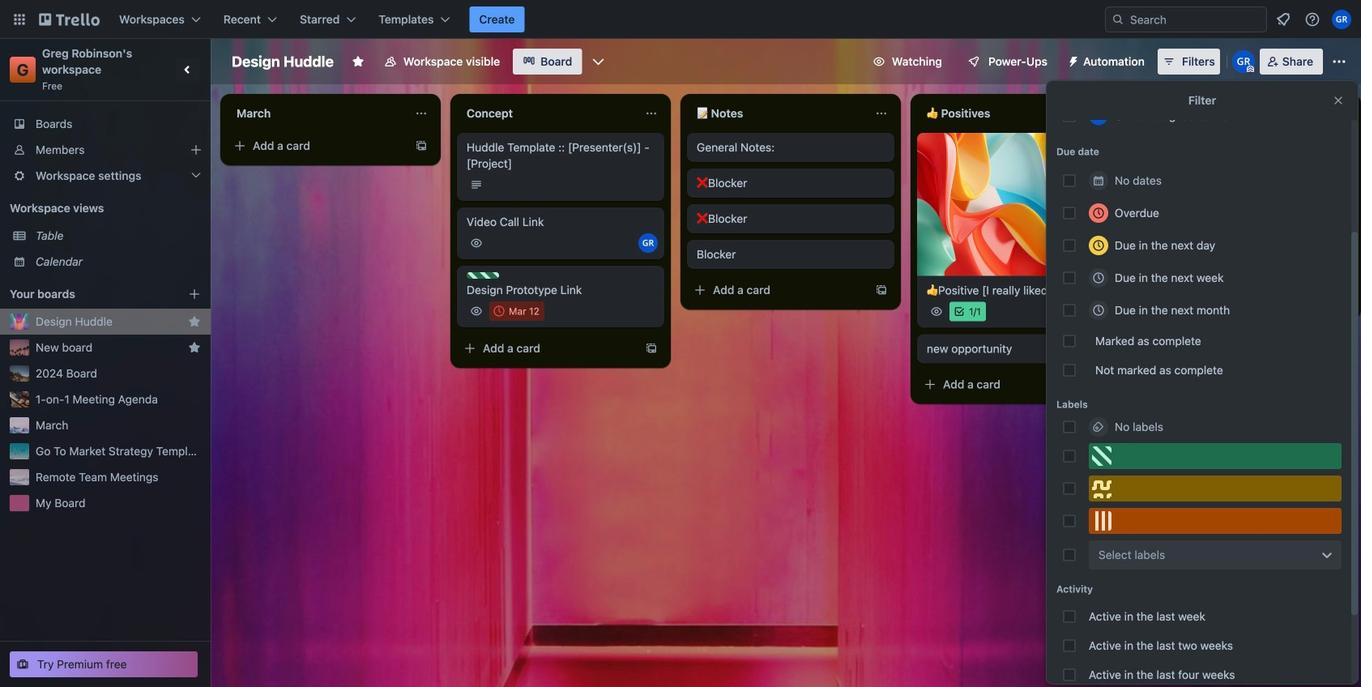 Task type: describe. For each thing, give the bounding box(es) containing it.
2 starred icon image from the top
[[188, 341, 201, 354]]

create from template… image
[[645, 342, 658, 355]]

greg robinson (gregrobinson96) image
[[1089, 106, 1109, 126]]

close popover image
[[1332, 94, 1345, 107]]

sm image
[[1061, 49, 1084, 71]]

0 notifications image
[[1274, 10, 1293, 29]]

1 horizontal spatial greg robinson (gregrobinson96) image
[[1232, 50, 1255, 73]]

0 vertical spatial greg robinson (gregrobinson96) image
[[1332, 10, 1352, 29]]

show menu image
[[1331, 53, 1348, 70]]

star or unstar board image
[[352, 55, 365, 68]]

add board image
[[188, 288, 201, 301]]

Board name text field
[[224, 49, 342, 75]]

color: green, title: none element
[[1089, 443, 1342, 469]]

0 horizontal spatial create from template… image
[[415, 139, 428, 152]]

search image
[[1112, 13, 1125, 26]]

this member is an admin of this board. image
[[1247, 66, 1254, 73]]



Task type: vqa. For each thing, say whether or not it's contained in the screenshot.
the left The Color: Red, Title: "Blocker" ELEMENT
no



Task type: locate. For each thing, give the bounding box(es) containing it.
create from template… image
[[415, 139, 428, 152], [875, 284, 888, 297]]

None checkbox
[[1157, 217, 1208, 237], [489, 301, 544, 321], [1157, 217, 1208, 237], [489, 301, 544, 321]]

2 horizontal spatial greg robinson (gregrobinson96) image
[[1332, 10, 1352, 29]]

0 vertical spatial create from template… image
[[415, 139, 428, 152]]

1 vertical spatial greg robinson (gregrobinson96) image
[[1232, 50, 1255, 73]]

1 vertical spatial starred icon image
[[188, 341, 201, 354]]

1 starred icon image from the top
[[188, 315, 201, 328]]

color: green, title: none image
[[467, 272, 499, 279]]

back to home image
[[39, 6, 100, 32]]

customize views image
[[590, 53, 606, 70]]

starred icon image
[[188, 315, 201, 328], [188, 341, 201, 354]]

workspace navigation collapse icon image
[[177, 58, 199, 81]]

your boards with 8 items element
[[10, 284, 164, 304]]

None text field
[[457, 100, 639, 126], [687, 100, 869, 126], [457, 100, 639, 126], [687, 100, 869, 126]]

0 horizontal spatial greg robinson (gregrobinson96) image
[[639, 233, 658, 253]]

Search field
[[1125, 8, 1267, 31]]

primary element
[[0, 0, 1361, 39]]

color: orange, title: none element
[[1089, 508, 1342, 534]]

1 vertical spatial create from template… image
[[875, 284, 888, 297]]

2 vertical spatial greg robinson (gregrobinson96) image
[[639, 233, 658, 253]]

0 vertical spatial starred icon image
[[188, 315, 201, 328]]

None text field
[[227, 100, 408, 126], [917, 100, 1099, 126], [227, 100, 408, 126], [917, 100, 1099, 126]]

greg robinson (gregrobinson96) image
[[1332, 10, 1352, 29], [1232, 50, 1255, 73], [639, 233, 658, 253]]

1 horizontal spatial create from template… image
[[875, 284, 888, 297]]

color: yellow, title: none element
[[1089, 476, 1342, 502]]

open information menu image
[[1305, 11, 1321, 28]]



